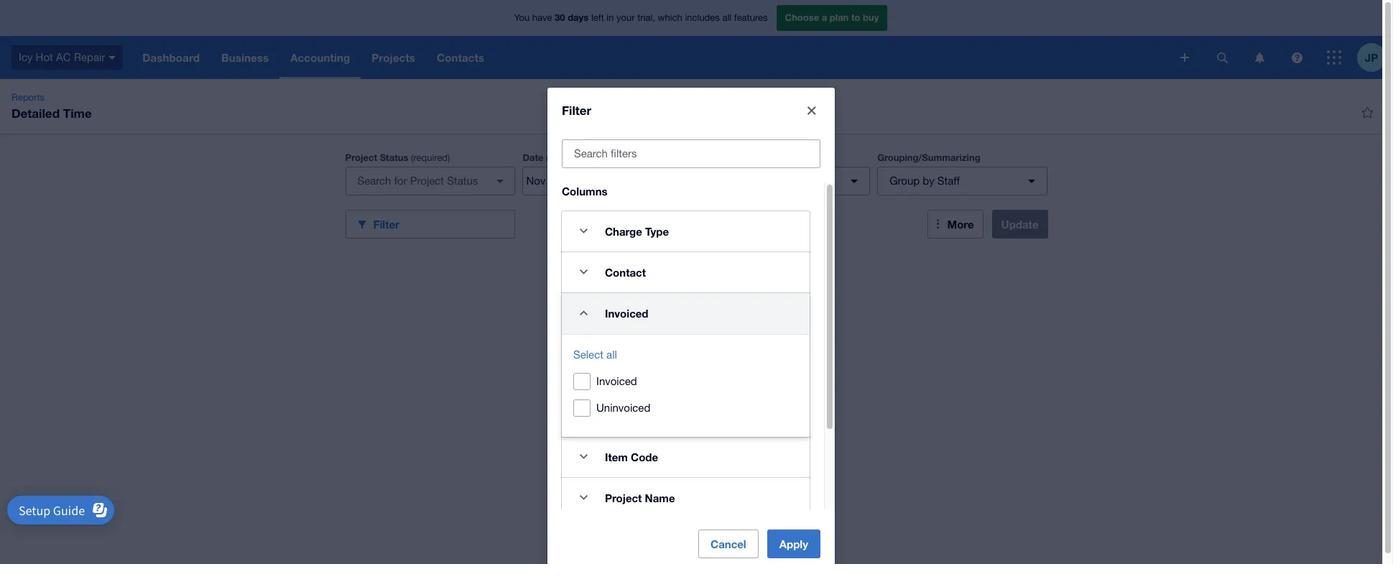 Task type: vqa. For each thing, say whether or not it's contained in the screenshot.
"Staff" to the bottom
no



Task type: locate. For each thing, give the bounding box(es) containing it.
1 horizontal spatial project
[[605, 491, 642, 504]]

4 expand image from the top
[[569, 483, 598, 512]]

jp
[[1365, 51, 1379, 64]]

status
[[380, 152, 408, 163]]

3 expand image from the top
[[569, 442, 598, 471]]

code
[[631, 450, 658, 463]]

you
[[514, 12, 530, 23]]

choose a plan to buy
[[785, 12, 879, 23]]

project status ( required )
[[345, 152, 450, 163]]

expand image up 'collapse' image in the left bottom of the page
[[569, 258, 598, 286]]

0 horizontal spatial project
[[345, 152, 377, 163]]

0 horizontal spatial svg image
[[109, 56, 116, 59]]

1 expand image from the top
[[569, 217, 598, 245]]

project left status
[[345, 152, 377, 163]]

filter up date range : this month at the top left
[[562, 102, 592, 118]]

update
[[1001, 218, 1039, 231]]

you have 30 days left in your trial, which includes all features
[[514, 12, 768, 23]]

contact
[[605, 266, 646, 278]]

1 horizontal spatial svg image
[[1217, 52, 1228, 63]]

buy
[[863, 12, 879, 23]]

all
[[723, 12, 732, 23], [607, 348, 617, 360]]

reports link
[[6, 91, 50, 105]]

more
[[948, 218, 974, 231]]

filter down status
[[373, 217, 399, 230]]

0 horizontal spatial all
[[607, 348, 617, 360]]

range
[[546, 152, 572, 163]]

project
[[345, 152, 377, 163], [605, 491, 642, 504]]

a
[[822, 12, 827, 23]]

0 horizontal spatial filter
[[373, 217, 399, 230]]

0 vertical spatial all
[[723, 12, 732, 23]]

2 horizontal spatial svg image
[[1292, 52, 1303, 63]]

invoiced down the contact
[[605, 307, 649, 319]]

1 vertical spatial project
[[605, 491, 642, 504]]

filter inside button
[[373, 217, 399, 230]]

collapse image
[[569, 299, 598, 327]]

charge
[[605, 225, 642, 238]]

invoiced up uninvoiced
[[596, 375, 637, 387]]

to
[[852, 12, 861, 23]]

1 horizontal spatial all
[[723, 12, 732, 23]]

grouping/summarizing
[[878, 152, 981, 163]]

expand image
[[569, 217, 598, 245], [569, 258, 598, 286], [569, 442, 598, 471], [569, 483, 598, 512]]

expand image left item
[[569, 442, 598, 471]]

navigation
[[132, 36, 1171, 79]]

all right select
[[607, 348, 617, 360]]

features
[[734, 12, 768, 23]]

by
[[923, 175, 935, 187]]

1 horizontal spatial filter
[[562, 102, 592, 118]]

1 vertical spatial filter
[[373, 217, 399, 230]]

update button
[[992, 210, 1048, 239]]

project inside filter "dialog"
[[605, 491, 642, 504]]

date
[[523, 152, 544, 163]]

this
[[577, 152, 594, 163]]

expand image for project name
[[569, 483, 598, 512]]

30
[[555, 12, 565, 23]]

which
[[658, 12, 683, 23]]

svg image
[[1255, 52, 1264, 63], [1292, 52, 1303, 63], [1181, 53, 1189, 62]]

expand image left project name
[[569, 483, 598, 512]]

staff
[[938, 175, 960, 187]]

icy
[[19, 51, 33, 63]]

Select start date field
[[523, 167, 593, 195]]

charge type
[[605, 225, 669, 238]]

all left features
[[723, 12, 732, 23]]

0 vertical spatial project
[[345, 152, 377, 163]]

expand image for charge type
[[569, 217, 598, 245]]

filter inside "dialog"
[[562, 102, 592, 118]]

1 vertical spatial all
[[607, 348, 617, 360]]

filter
[[562, 102, 592, 118], [373, 217, 399, 230]]

0 vertical spatial filter
[[562, 102, 592, 118]]

project left name
[[605, 491, 642, 504]]

2 expand image from the top
[[569, 258, 598, 286]]

expand image left charge
[[569, 217, 598, 245]]

month
[[597, 152, 624, 163]]

svg image
[[1327, 50, 1342, 65], [1217, 52, 1228, 63], [109, 56, 116, 59]]

invoiced
[[605, 307, 649, 319], [596, 375, 637, 387]]

date range : this month
[[523, 152, 624, 163]]

reports detailed time
[[11, 92, 92, 121]]

item
[[605, 450, 628, 463]]



Task type: describe. For each thing, give the bounding box(es) containing it.
in
[[607, 12, 614, 23]]

have
[[532, 12, 552, 23]]

project for project name
[[605, 491, 642, 504]]

group by staff
[[890, 175, 960, 187]]

)
[[448, 152, 450, 163]]

jp button
[[1358, 36, 1393, 79]]

required
[[414, 152, 448, 163]]

type
[[645, 225, 669, 238]]

project name
[[605, 491, 675, 504]]

your
[[617, 12, 635, 23]]

select all
[[573, 348, 617, 360]]

cancel
[[711, 537, 746, 550]]

1 vertical spatial invoiced
[[596, 375, 637, 387]]

1 horizontal spatial svg image
[[1255, 52, 1264, 63]]

left
[[591, 12, 604, 23]]

apply button
[[767, 529, 821, 558]]

trial,
[[638, 12, 655, 23]]

plan
[[830, 12, 849, 23]]

all inside button
[[607, 348, 617, 360]]

cancel button
[[699, 529, 759, 558]]

choose
[[785, 12, 819, 23]]

detailed
[[11, 106, 60, 121]]

jp banner
[[0, 0, 1393, 79]]

uninvoiced
[[596, 401, 651, 414]]

group
[[890, 175, 920, 187]]

filter button
[[345, 210, 516, 239]]

navigation inside the jp banner
[[132, 36, 1171, 79]]

icy hot ac repair button
[[0, 36, 132, 79]]

filter dialog
[[548, 87, 835, 564]]

hot
[[36, 51, 53, 63]]

expand image for item code
[[569, 442, 598, 471]]

2 horizontal spatial svg image
[[1327, 50, 1342, 65]]

time
[[63, 106, 92, 121]]

0 horizontal spatial svg image
[[1181, 53, 1189, 62]]

includes
[[685, 12, 720, 23]]

Search filters field
[[563, 140, 820, 167]]

:
[[572, 152, 575, 163]]

select
[[573, 348, 604, 360]]

columns
[[562, 184, 608, 197]]

project for project status ( required )
[[345, 152, 377, 163]]

reports
[[11, 92, 45, 103]]

more button
[[928, 210, 984, 239]]

Select end date field
[[594, 167, 664, 195]]

expand image for contact
[[569, 258, 598, 286]]

item code
[[605, 450, 658, 463]]

select all button
[[573, 346, 617, 363]]

group by staff button
[[878, 167, 1048, 195]]

icy hot ac repair
[[19, 51, 105, 63]]

(
[[411, 152, 414, 163]]

apply
[[780, 537, 808, 550]]

ac
[[56, 51, 71, 63]]

svg image inside icy hot ac repair popup button
[[109, 56, 116, 59]]

days
[[568, 12, 589, 23]]

name
[[645, 491, 675, 504]]

close image
[[798, 96, 826, 125]]

0 vertical spatial invoiced
[[605, 307, 649, 319]]

all inside "you have 30 days left in your trial, which includes all features"
[[723, 12, 732, 23]]

repair
[[74, 51, 105, 63]]



